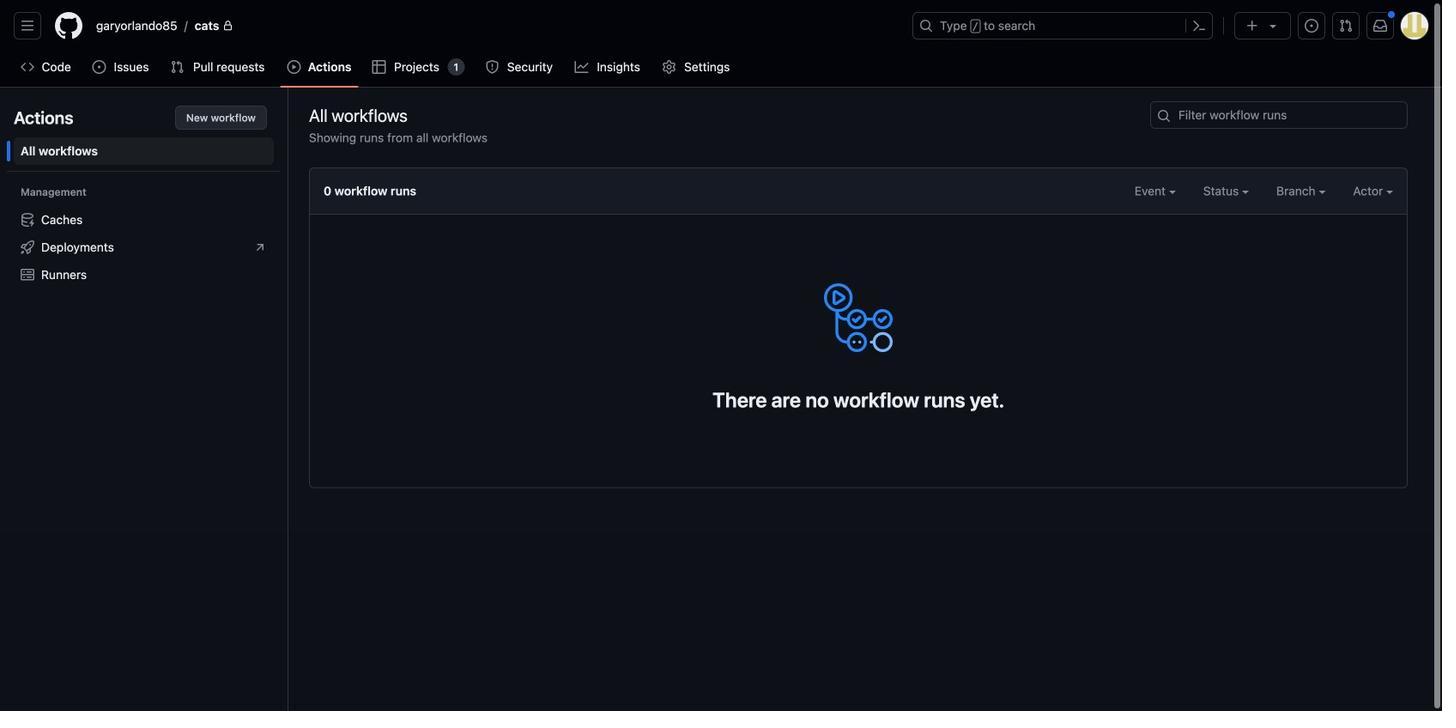 Task type: describe. For each thing, give the bounding box(es) containing it.
github actions image
[[825, 283, 893, 352]]

git pull request image for the topmost issue opened icon
[[1340, 19, 1354, 33]]

notifications image
[[1374, 19, 1388, 33]]

search image
[[1158, 109, 1172, 123]]

1 vertical spatial issue opened image
[[92, 60, 106, 74]]

git pull request image for the bottommost issue opened icon
[[171, 60, 184, 74]]

triangle down image
[[1267, 19, 1281, 33]]

0 vertical spatial issue opened image
[[1306, 19, 1319, 33]]

graph image
[[575, 60, 589, 74]]

gear image
[[663, 60, 676, 74]]

lock image
[[223, 21, 233, 31]]

0 vertical spatial list
[[89, 12, 903, 40]]



Task type: vqa. For each thing, say whether or not it's contained in the screenshot.
5072f5d inside the Prepare release 3.0.0-beta.3 (#587) Test #901: Commit 5072f5d pushed             by hramezani
no



Task type: locate. For each thing, give the bounding box(es) containing it.
homepage image
[[55, 12, 82, 40]]

0 vertical spatial git pull request image
[[1340, 19, 1354, 33]]

1 horizontal spatial issue opened image
[[1306, 19, 1319, 33]]

table image
[[372, 60, 386, 74]]

code image
[[21, 60, 34, 74]]

issue opened image
[[1306, 19, 1319, 33], [92, 60, 106, 74]]

issue opened image right code image in the top left of the page
[[92, 60, 106, 74]]

plus image
[[1246, 19, 1260, 33]]

issue opened image right triangle down image
[[1306, 19, 1319, 33]]

1 vertical spatial git pull request image
[[171, 60, 184, 74]]

0 horizontal spatial git pull request image
[[171, 60, 184, 74]]

1 horizontal spatial git pull request image
[[1340, 19, 1354, 33]]

git pull request image
[[1340, 19, 1354, 33], [171, 60, 184, 74]]

list
[[89, 12, 903, 40], [14, 206, 274, 289]]

command palette image
[[1193, 19, 1207, 33]]

None search field
[[1151, 101, 1409, 129]]

Filter workflow runs search field
[[1151, 101, 1409, 129]]

1 vertical spatial list
[[14, 206, 274, 289]]

0 horizontal spatial issue opened image
[[92, 60, 106, 74]]

shield image
[[486, 60, 499, 74]]

play image
[[287, 60, 301, 74]]



